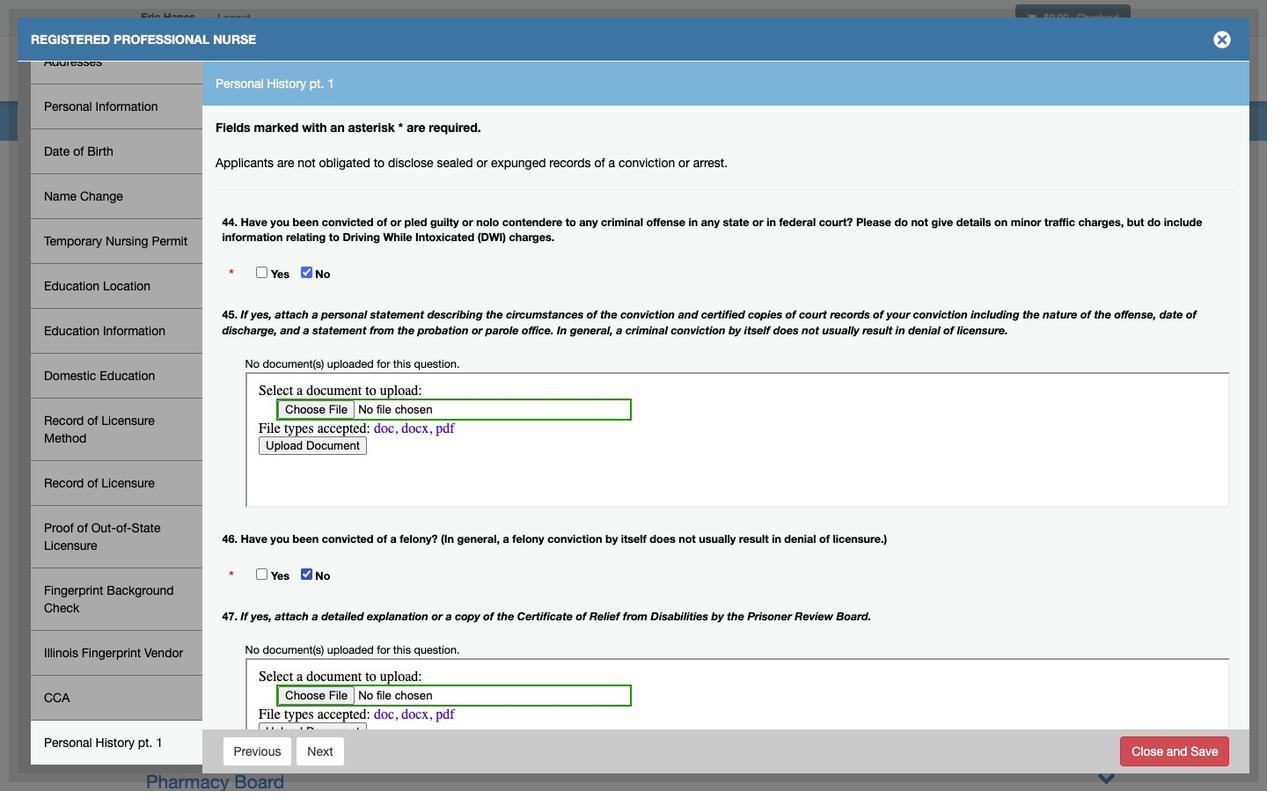 Task type: vqa. For each thing, say whether or not it's contained in the screenshot.


Task type: locate. For each thing, give the bounding box(es) containing it.
details
[[957, 215, 992, 228]]

any
[[579, 215, 598, 228], [701, 215, 720, 228]]

medical up state
[[146, 489, 211, 511]]

2 convicted from the top
[[322, 533, 374, 546]]

licensure down domestic education on the top left of the page
[[102, 414, 155, 428]]

& inside barber, cosmetology, esthetics & nail technology board link
[[410, 315, 422, 336]]

chevron down image
[[1098, 739, 1116, 758], [1098, 768, 1116, 787]]

practice for full practice authority aprn control sub
[[269, 700, 314, 714]]

2 yes checkbox from the top
[[256, 569, 268, 580]]

chevron down image for accounting board
[[1098, 225, 1116, 244]]

1 yes from the top
[[271, 268, 290, 281]]

1 vertical spatial nursing
[[146, 518, 210, 540]]

been inside 44. have you been convicted of or pled guilty or nolo contendere to any criminal offense in any state or in federal court? please do not give details on minor traffic charges, but do include information relating to driving while intoxicated (dwi) charges.
[[293, 215, 319, 228]]

44. have you been convicted of or pled guilty or nolo contendere to any criminal offense in any state or in federal court? please do not give details on minor traffic charges, but do include information relating to driving while intoxicated (dwi) charges. element
[[245, 264, 330, 287]]

& left nail
[[410, 315, 422, 336]]

1 horizontal spatial itself
[[745, 324, 770, 337]]

you inside 44. have you been convicted of or pled guilty or nolo contendere to any criminal offense in any state or in federal court? please do not give details on minor traffic charges, but do include information relating to driving while intoxicated (dwi) charges.
[[271, 215, 290, 228]]

2 nurse from the top
[[317, 673, 350, 687]]

0 vertical spatial are
[[407, 120, 426, 135]]

2 any from the left
[[701, 215, 720, 228]]

2 aprn from the top
[[686, 700, 719, 714]]

1 convicted from the top
[[322, 215, 374, 228]]

court?
[[819, 215, 853, 228]]

not left give
[[911, 215, 929, 228]]

detective, security, fingerprint & alarm contractor board link
[[146, 371, 1116, 394]]

0 vertical spatial have
[[241, 215, 267, 228]]

1 authority from the top
[[613, 673, 682, 687]]

4 start link from the top
[[137, 673, 164, 687]]

1 vertical spatial for
[[377, 643, 390, 657]]

surgeon
[[377, 460, 447, 481]]

by down medical corporation link
[[606, 533, 618, 546]]

any right contendere in the top of the page
[[579, 215, 598, 228]]

0 horizontal spatial nurse
[[213, 32, 256, 47]]

start link for full
[[137, 673, 164, 687]]

0 vertical spatial full
[[517, 673, 546, 687]]

certificate
[[517, 610, 573, 623]]

detective, security, fingerprint & alarm contractor board
[[146, 373, 618, 394]]

education
[[44, 279, 99, 293], [44, 324, 99, 338], [100, 369, 155, 383]]

does
[[774, 324, 799, 337], [650, 533, 676, 546]]

if up the 'discharge,' at the left top of the page
[[241, 308, 248, 321]]

medical
[[146, 460, 211, 481], [146, 489, 211, 511]]

this
[[393, 357, 411, 371], [393, 643, 411, 657]]

2 record from the top
[[44, 476, 84, 490]]

1 yes, from the top
[[251, 308, 272, 321]]

aprn for full practice authority aprn control sub
[[686, 700, 719, 714]]

asterisk
[[348, 120, 395, 135]]

or left nolo on the left top of the page
[[462, 215, 473, 228]]

authority for full practice authority aprn
[[613, 673, 682, 687]]

yes checkbox for 46. have you been convicted of a felony? (in general, a felony conviction by itself does not usually result in denial of licensure.) element
[[256, 569, 268, 580]]

0 horizontal spatial history
[[96, 736, 135, 750]]

criminal inside if yes, attach a personal statement describing the circumstances of the conviction and certified copies of court records of your conviction including the nature of the offense, date of discharge, and a statement from the probation or parole office. in general, a criminal conviction by itself does not usually result in denial of licensure.
[[626, 324, 668, 337]]

$0.00 checkout
[[1042, 11, 1120, 23]]

uploaded up detective, security, fingerprint & alarm contractor board
[[327, 357, 374, 371]]

&
[[410, 315, 422, 336], [405, 373, 416, 394], [360, 460, 372, 481], [452, 460, 463, 481], [352, 518, 364, 540]]

attach inside if yes, attach a personal statement describing the circumstances of the conviction and certified copies of court records of your conviction including the nature of the offense, date of discharge, and a statement from the probation or parole office. in general, a criminal conviction by itself does not usually result in denial of licensure.
[[275, 308, 309, 321]]

to left driving
[[329, 231, 340, 244]]

licensed
[[517, 618, 576, 632]]

general,
[[570, 324, 613, 337], [457, 533, 500, 546]]

the left nail
[[398, 324, 415, 337]]

licensure up of-
[[102, 476, 155, 490]]

federal
[[779, 215, 816, 228]]

medical board (physician & surgeon & chiropractor) link
[[146, 460, 577, 481]]

to right contendere in the top of the page
[[566, 215, 576, 228]]

2 yes, from the top
[[251, 610, 272, 623]]

start for licensed
[[137, 618, 164, 632]]

1
[[328, 77, 335, 91], [156, 736, 163, 750]]

authority down the advanced practice registered nurse
[[613, 673, 682, 687]]

* for 44. have you been convicted of or pled guilty or nolo contendere to any criminal offense in any state or in federal court? please do not give details on minor traffic charges, but do include information relating to driving while intoxicated (dwi) charges. element
[[229, 266, 234, 283]]

3 start link from the top
[[137, 645, 164, 659]]

if inside if yes, attach a personal statement describing the circumstances of the conviction and certified copies of court records of your conviction including the nature of the offense, date of discharge, and a statement from the probation or parole office. in general, a criminal conviction by itself does not usually result in denial of licensure.
[[241, 308, 248, 321]]

nurse down the logout on the top left of the page
[[213, 32, 256, 47]]

2 yes from the top
[[271, 570, 290, 583]]

criminal left offense
[[601, 215, 644, 228]]

& left alarm
[[405, 373, 416, 394]]

2 no document(s) uploaded for this question. from the top
[[245, 643, 460, 657]]

2 vertical spatial advanced practice nurse
[[210, 700, 350, 714]]

to
[[374, 156, 385, 170], [566, 215, 576, 228], [329, 231, 340, 244]]

1 have from the top
[[241, 215, 267, 228]]

document(s) down nursing board
[[263, 643, 324, 657]]

nurse for full practice authority aprn control sub
[[317, 700, 350, 714]]

in right offense
[[689, 215, 698, 228]]

usually down court
[[823, 324, 860, 337]]

yes checkbox inside 46. have you been convicted of a felony? (in general, a felony conviction by itself does not usually result in denial of licensure.) element
[[256, 569, 268, 580]]

limited liability company massage therapy board medical board (physician & surgeon & chiropractor)
[[146, 402, 577, 481]]

eric hanes
[[141, 11, 195, 24]]

full practice authority aprn
[[517, 673, 719, 687]]

0 vertical spatial medical
[[146, 460, 211, 481]]

1 vertical spatial practice
[[269, 673, 314, 687]]

practice up full practice authority aprn
[[586, 645, 646, 659]]

of inside record of licensure method
[[87, 414, 98, 428]]

1 start from the top
[[137, 591, 164, 605]]

records right court
[[831, 308, 870, 321]]

no document(s) uploaded for this question. up detective, security, fingerprint & alarm contractor board
[[245, 357, 460, 371]]

in
[[689, 215, 698, 228], [767, 215, 776, 228], [896, 324, 906, 337], [772, 533, 782, 546]]

0 vertical spatial no document(s) uploaded for this question.
[[245, 357, 460, 371]]

yes, down agency
[[251, 308, 272, 321]]

practice for full practice authority aprn
[[550, 673, 610, 687]]

0 vertical spatial personal history pt. 1
[[216, 77, 335, 91]]

0 vertical spatial practice
[[269, 645, 314, 659]]

2 uploaded from the top
[[327, 643, 374, 657]]

therapy inside limited liability company massage therapy board medical board (physician & surgeon & chiropractor)
[[226, 431, 293, 452]]

1 vertical spatial no document(s) uploaded for this question.
[[245, 643, 460, 657]]

1 vertical spatial this
[[393, 643, 411, 657]]

1 vertical spatial yes,
[[251, 610, 272, 623]]

1 attach from the top
[[275, 308, 309, 321]]

general, right (in
[[457, 533, 500, 546]]

advanced
[[517, 645, 582, 659]]

no document(s) uploaded for this question. down detailed
[[245, 643, 460, 657]]

1 vertical spatial document(s)
[[263, 643, 324, 657]]

from up detective, security, fingerprint & alarm contractor board
[[370, 324, 394, 337]]

2 you from the top
[[271, 533, 290, 546]]

aprn left control
[[686, 700, 719, 714]]

2 chevron down image from the top
[[1098, 312, 1116, 331]]

start
[[137, 591, 164, 605], [137, 618, 164, 632], [137, 645, 164, 659], [137, 673, 164, 687]]

1 chevron down image from the top
[[1098, 225, 1116, 244]]

nurse
[[317, 645, 350, 659], [317, 673, 350, 687], [317, 700, 350, 714]]

for up detective, security, fingerprint & alarm contractor board
[[377, 357, 390, 371]]

been
[[293, 215, 319, 228], [293, 533, 319, 546]]

47.
[[222, 610, 238, 623]]

0 horizontal spatial to
[[329, 231, 340, 244]]

2 advanced from the top
[[210, 673, 265, 687]]

advanced practice nurse for advanced practice registered nurse
[[210, 645, 350, 659]]

nursing left permit
[[106, 234, 148, 248]]

0 horizontal spatial 1
[[156, 736, 163, 750]]

not
[[298, 156, 316, 170], [911, 215, 929, 228], [802, 324, 820, 337], [679, 533, 696, 546]]

licensure inside record of licensure method
[[102, 414, 155, 428]]

registered up addresses
[[31, 32, 110, 47]]

2 horizontal spatial by
[[729, 324, 741, 337]]

licensure.)
[[833, 533, 887, 546]]

authority
[[613, 673, 682, 687], [613, 700, 682, 714]]

1 vertical spatial personal history pt. 1
[[44, 736, 163, 750]]

1 you from the top
[[271, 215, 290, 228]]

mailing
[[106, 37, 145, 51]]

1 vertical spatial licensure
[[102, 476, 155, 490]]

2 full from the top
[[517, 700, 546, 714]]

1 been from the top
[[293, 215, 319, 228]]

1 horizontal spatial from
[[623, 610, 648, 623]]

advanced practice nurse for full practice authority aprn control sub
[[210, 700, 350, 714]]

registered down disabilities
[[649, 645, 725, 659]]

office.
[[522, 324, 554, 337]]

full
[[517, 673, 546, 687], [517, 700, 546, 714]]

3 nurse from the top
[[317, 700, 350, 714]]

nursing down 46. have you been convicted of a felony? (in general, a felony conviction by itself does not usually result in denial of licensure.) element
[[210, 618, 253, 632]]

statement down personal
[[313, 324, 367, 337]]

0 horizontal spatial denial
[[785, 533, 816, 546]]

chevron down image inside accounting board link
[[1098, 225, 1116, 244]]

licensure
[[102, 414, 155, 428], [102, 476, 155, 490], [44, 539, 97, 553]]

Yes checkbox
[[256, 267, 268, 279], [256, 569, 268, 580]]

question.
[[414, 357, 460, 371], [414, 643, 460, 657]]

1 vertical spatial you
[[271, 533, 290, 546]]

1 any from the left
[[579, 215, 598, 228]]

record inside record of licensure method
[[44, 414, 84, 428]]

by right disabilities
[[712, 610, 724, 623]]

1 vertical spatial chevron down image
[[1098, 768, 1116, 787]]

you for 44.
[[271, 215, 290, 228]]

0 vertical spatial record
[[44, 414, 84, 428]]

been up "relating" at the left of page
[[293, 215, 319, 228]]

not down court
[[802, 324, 820, 337]]

record down method
[[44, 476, 84, 490]]

2 medical from the top
[[146, 489, 211, 511]]

authority down full practice authority aprn
[[613, 700, 682, 714]]

3 chevron down image from the top
[[1098, 371, 1116, 389]]

no up 'security,'
[[245, 357, 260, 371]]

1 vertical spatial yes checkbox
[[256, 569, 268, 580]]

nursing
[[106, 234, 148, 248], [146, 518, 210, 540], [210, 618, 253, 632]]

have inside 44. have you been convicted of or pled guilty or nolo contendere to any criminal offense in any state or in federal court? please do not give details on minor traffic charges, but do include information relating to driving while intoxicated (dwi) charges.
[[241, 215, 267, 228]]

result down your in the right top of the page
[[863, 324, 893, 337]]

you
[[271, 215, 290, 228], [271, 533, 290, 546]]

record for record of licensure method
[[44, 414, 84, 428]]

1 uploaded from the top
[[327, 357, 374, 371]]

and inside public and mailing addresses
[[82, 37, 102, 51]]

do
[[895, 215, 908, 228], [1148, 215, 1161, 228]]

0 vertical spatial been
[[293, 215, 319, 228]]

if right '47.'
[[241, 610, 248, 623]]

this up detective, security, fingerprint & alarm contractor board
[[393, 357, 411, 371]]

of down domestic education on the top left of the page
[[87, 414, 98, 428]]

conviction up detective, security, fingerprint & alarm contractor board link
[[621, 308, 675, 321]]

1 horizontal spatial do
[[1148, 215, 1161, 228]]

4 chevron down image from the top
[[1098, 487, 1116, 505]]

fingerprint up company
[[310, 373, 399, 394]]

medical inside limited liability company massage therapy board medical board (physician & surgeon & chiropractor)
[[146, 460, 211, 481]]

1 horizontal spatial 1
[[328, 77, 335, 91]]

2 do from the left
[[1148, 215, 1161, 228]]

of up while
[[377, 215, 387, 228]]

have
[[241, 215, 267, 228], [241, 533, 267, 546]]

advanced practice nurse for full practice authority aprn
[[210, 673, 350, 687]]

education for education location
[[44, 279, 99, 293]]

1 vertical spatial attach
[[275, 610, 309, 623]]

1 nurse from the top
[[317, 645, 350, 659]]

not inside 44. have you been convicted of or pled guilty or nolo contendere to any criminal offense in any state or in federal court? please do not give details on minor traffic charges, but do include information relating to driving while intoxicated (dwi) charges.
[[911, 215, 929, 228]]

practice
[[269, 645, 314, 659], [269, 673, 314, 687], [269, 700, 314, 714]]

no down nursing board
[[245, 643, 260, 657]]

personal history pt. 1 down cca
[[44, 736, 163, 750]]

does down medical corporation link
[[650, 533, 676, 546]]

0 vertical spatial registered
[[31, 32, 110, 47]]

convicted inside 44. have you been convicted of or pled guilty or nolo contendere to any criminal offense in any state or in federal court? please do not give details on minor traffic charges, but do include information relating to driving while intoxicated (dwi) charges.
[[322, 215, 374, 228]]

account
[[940, 64, 991, 77]]

yes checkbox left no option
[[256, 569, 268, 580]]

2 practice from the top
[[269, 673, 314, 687]]

0 vertical spatial information
[[96, 99, 158, 114]]

3 advanced from the top
[[210, 700, 265, 714]]

1 vertical spatial by
[[606, 533, 618, 546]]

1 this from the top
[[393, 357, 411, 371]]

record for record of licensure
[[44, 476, 84, 490]]

0 vertical spatial and
[[82, 37, 102, 51]]

on
[[995, 215, 1008, 228]]

1 do from the left
[[895, 215, 908, 228]]

board inside barber, cosmetology, esthetics & nail technology board link
[[563, 315, 613, 336]]

1 practice from the top
[[269, 645, 314, 659]]

nurse for licensed practical nurse
[[650, 618, 692, 632]]

you for 46.
[[271, 533, 290, 546]]

2 vertical spatial licensure
[[44, 539, 97, 553]]

(in
[[441, 533, 454, 546]]

to left disclose
[[374, 156, 385, 170]]

have right 46.
[[241, 533, 267, 546]]

chevron down image for medical corporation
[[1098, 487, 1116, 505]]

0 vertical spatial general,
[[570, 324, 613, 337]]

information up birth
[[96, 99, 158, 114]]

2 vertical spatial nursing
[[210, 618, 253, 632]]

0 horizontal spatial registered
[[31, 32, 110, 47]]

2 have from the top
[[241, 533, 267, 546]]

aprn for full practice authority aprn
[[686, 673, 719, 687]]

0 vertical spatial usually
[[823, 324, 860, 337]]

1 vertical spatial aprn
[[686, 700, 719, 714]]

0 vertical spatial does
[[774, 324, 799, 337]]

1 for from the top
[[377, 357, 390, 371]]

1 horizontal spatial result
[[863, 324, 893, 337]]

1 advanced from the top
[[210, 645, 265, 659]]

1 vertical spatial denial
[[785, 533, 816, 546]]

information up dental
[[103, 324, 165, 338]]

usually inside if yes, attach a personal statement describing the circumstances of the conviction and certified copies of court records of your conviction including the nature of the offense, date of discharge, and a statement from the probation or parole office. in general, a criminal conviction by itself does not usually result in denial of licensure.
[[823, 324, 860, 337]]

name
[[44, 189, 77, 203]]

by down certified
[[729, 324, 741, 337]]

and left certified
[[679, 308, 698, 321]]

yes, inside if yes, attach a personal statement describing the circumstances of the conviction and certified copies of court records of your conviction including the nature of the offense, date of discharge, and a statement from the probation or parole office. in general, a criminal conviction by itself does not usually result in denial of licensure.
[[251, 308, 272, 321]]

2 vertical spatial practice
[[550, 700, 610, 714]]

nurse up the advanced practice registered nurse
[[650, 618, 692, 632]]

close window image
[[1209, 26, 1237, 54]]

1 horizontal spatial registered
[[649, 645, 725, 659]]

education down temporary
[[44, 279, 99, 293]]

1 vertical spatial 1
[[156, 736, 163, 750]]

1 advanced practice nurse from the top
[[210, 645, 350, 659]]

2 for from the top
[[377, 643, 390, 657]]

proof
[[44, 521, 74, 535]]

court
[[799, 308, 827, 321]]

4 start from the top
[[137, 673, 164, 687]]

public and mailing addresses
[[44, 37, 145, 69]]

attach
[[275, 308, 309, 321], [275, 610, 309, 623]]

does down the copies
[[774, 324, 799, 337]]

3 start from the top
[[137, 645, 164, 659]]

nurse for advanced practice registered nurse
[[317, 645, 350, 659]]

0 vertical spatial education
[[44, 279, 99, 293]]

convicted up driving
[[322, 215, 374, 228]]

a right the 'discharge,' at the left top of the page
[[303, 324, 310, 337]]

prisoner
[[748, 610, 792, 623]]

yes for yes checkbox within 46. have you been convicted of a felony? (in general, a felony conviction by itself does not usually result in denial of licensure.) element
[[271, 570, 290, 583]]

yes, right '47.'
[[251, 610, 272, 623]]

medical down the massage
[[146, 460, 211, 481]]

nursing for nursing board
[[210, 618, 253, 632]]

1 horizontal spatial usually
[[823, 324, 860, 337]]

registered
[[31, 32, 110, 47], [649, 645, 725, 659]]

2 vertical spatial nurse
[[728, 645, 770, 659]]

in down your in the right top of the page
[[896, 324, 906, 337]]

a left detailed
[[312, 610, 318, 623]]

nursing left 46.
[[146, 518, 210, 540]]

contractor
[[474, 373, 563, 394]]

or inside if yes, attach a personal statement describing the circumstances of the conviction and certified copies of court records of your conviction including the nature of the offense, date of discharge, and a statement from the probation or parole office. in general, a criminal conviction by itself does not usually result in denial of licensure.
[[472, 324, 483, 337]]

0 vertical spatial this
[[393, 357, 411, 371]]

itself inside if yes, attach a personal statement describing the circumstances of the conviction and certified copies of court records of your conviction including the nature of the offense, date of discharge, and a statement from the probation or parole office. in general, a criminal conviction by itself does not usually result in denial of licensure.
[[745, 324, 770, 337]]

by
[[729, 324, 741, 337], [606, 533, 618, 546], [712, 610, 724, 623]]

record up method
[[44, 414, 84, 428]]

pt.
[[310, 77, 324, 91], [138, 736, 153, 750]]

chevron down image inside detective, security, fingerprint & alarm contractor board link
[[1098, 371, 1116, 389]]

3 practice from the top
[[269, 700, 314, 714]]

1 horizontal spatial records
[[831, 308, 870, 321]]

2 horizontal spatial and
[[679, 308, 698, 321]]

no right no checkbox on the left top of page
[[315, 268, 330, 281]]

1 record from the top
[[44, 414, 84, 428]]

1 vertical spatial does
[[650, 533, 676, 546]]

0 horizontal spatial by
[[606, 533, 618, 546]]

0 vertical spatial nurse
[[213, 32, 256, 47]]

records right expunged
[[550, 156, 591, 170]]

0 horizontal spatial any
[[579, 215, 598, 228]]

1 vertical spatial general,
[[457, 533, 500, 546]]

practice for advanced practice registered nurse
[[269, 645, 314, 659]]

1 vertical spatial uploaded
[[327, 643, 374, 657]]

1 horizontal spatial to
[[374, 156, 385, 170]]

0 vertical spatial for
[[377, 357, 390, 371]]

question. down copy
[[414, 643, 460, 657]]

practical
[[580, 618, 647, 632]]

are
[[407, 120, 426, 135], [277, 156, 294, 170]]

1 vertical spatial record
[[44, 476, 84, 490]]

0 vertical spatial advanced practice nurse
[[210, 645, 350, 659]]

2 this from the top
[[393, 643, 411, 657]]

1 vertical spatial to
[[566, 215, 576, 228]]

3 advanced practice nurse from the top
[[210, 700, 350, 714]]

practice down full practice authority aprn
[[550, 700, 610, 714]]

1 if from the top
[[241, 308, 248, 321]]

apn)
[[369, 518, 411, 540]]

personal
[[216, 77, 264, 91], [44, 99, 92, 114], [44, 736, 92, 750]]

1 vertical spatial advanced
[[210, 673, 265, 687]]

board inside accounting board link
[[245, 228, 295, 249]]

start for full
[[137, 673, 164, 687]]

chevron down image inside barber, cosmetology, esthetics & nail technology board link
[[1098, 312, 1116, 331]]

yes checkbox inside 44. have you been convicted of or pled guilty or nolo contendere to any criminal offense in any state or in federal court? please do not give details on minor traffic charges, but do include information relating to driving while intoxicated (dwi) charges. element
[[256, 267, 268, 279]]

fields
[[216, 120, 251, 135]]

therapy
[[226, 431, 293, 452], [261, 742, 328, 763]]

or up while
[[390, 215, 401, 228]]

background
[[107, 584, 174, 598]]

statement
[[370, 308, 424, 321], [313, 324, 367, 337]]

0 vertical spatial question.
[[414, 357, 460, 371]]

2 vertical spatial by
[[712, 610, 724, 623]]

0 horizontal spatial pt.
[[138, 736, 153, 750]]

None button
[[222, 736, 293, 766], [296, 736, 345, 766], [1121, 736, 1230, 766], [222, 736, 293, 766], [296, 736, 345, 766], [1121, 736, 1230, 766]]

0 vertical spatial denial
[[909, 324, 941, 337]]

of left the 'out-'
[[77, 521, 88, 535]]

2 vertical spatial *
[[229, 568, 234, 585]]

yes inside 44. have you been convicted of or pled guilty or nolo contendere to any criminal offense in any state or in federal court? please do not give details on minor traffic charges, but do include information relating to driving while intoxicated (dwi) charges. element
[[271, 268, 290, 281]]

1 horizontal spatial by
[[712, 610, 724, 623]]

(dwi)
[[478, 231, 506, 244]]

chevron down image inside medical corporation link
[[1098, 487, 1116, 505]]

0 vertical spatial convicted
[[322, 215, 374, 228]]

corporation
[[216, 489, 315, 511]]

2 been from the top
[[293, 533, 319, 546]]

0 vertical spatial result
[[863, 324, 893, 337]]

any left state
[[701, 215, 720, 228]]

1 aprn from the top
[[686, 673, 719, 687]]

1 vertical spatial yes
[[271, 570, 290, 583]]

2 start link from the top
[[137, 618, 164, 632]]

2 start from the top
[[137, 618, 164, 632]]

* down 46.
[[229, 568, 234, 585]]

itself down the copies
[[745, 324, 770, 337]]

illinois fingerprint vendor
[[44, 646, 183, 660]]

1 horizontal spatial pt.
[[310, 77, 324, 91]]

aprn up full practice authority aprn control sub
[[686, 673, 719, 687]]

yes checkbox up agency
[[256, 267, 268, 279]]

1 yes checkbox from the top
[[256, 267, 268, 279]]

1 full from the top
[[517, 673, 546, 687]]

0 vertical spatial advanced
[[210, 645, 265, 659]]

occupational therapy board link
[[146, 739, 1116, 763]]

in
[[557, 324, 567, 337]]

architecture
[[146, 257, 246, 278]]

start link for licensed
[[137, 618, 164, 632]]

0 vertical spatial to
[[374, 156, 385, 170]]

* right the asterisk
[[398, 120, 403, 135]]

1 vertical spatial practice
[[550, 673, 610, 687]]

advanced practice nurse
[[210, 645, 350, 659], [210, 673, 350, 687], [210, 700, 350, 714]]

of left felony?
[[377, 533, 387, 546]]

1 horizontal spatial nurse
[[650, 618, 692, 632]]

1 vertical spatial and
[[679, 308, 698, 321]]

does inside if yes, attach a personal statement describing the circumstances of the conviction and certified copies of court records of your conviction including the nature of the offense, date of discharge, and a statement from the probation or parole office. in general, a criminal conviction by itself does not usually result in denial of licensure.
[[774, 324, 799, 337]]

or
[[477, 156, 488, 170], [679, 156, 690, 170], [390, 215, 401, 228], [462, 215, 473, 228], [753, 215, 764, 228], [472, 324, 483, 337], [432, 610, 443, 623]]

of
[[73, 144, 84, 158], [595, 156, 605, 170], [377, 215, 387, 228], [587, 308, 597, 321], [786, 308, 796, 321], [873, 308, 884, 321], [1081, 308, 1091, 321], [1187, 308, 1197, 321], [944, 324, 954, 337], [87, 414, 98, 428], [87, 476, 98, 490], [77, 521, 88, 535], [377, 533, 387, 546], [819, 533, 830, 546], [484, 610, 494, 623], [576, 610, 587, 623]]

result inside if yes, attach a personal statement describing the circumstances of the conviction and certified copies of court records of your conviction including the nature of the offense, date of discharge, and a statement from the probation or parole office. in general, a criminal conviction by itself does not usually result in denial of licensure.
[[863, 324, 893, 337]]

discharge,
[[222, 324, 277, 337]]

chevron down image
[[1098, 225, 1116, 244], [1098, 312, 1116, 331], [1098, 371, 1116, 389], [1098, 487, 1116, 505]]

online services link
[[1005, 40, 1136, 101]]

0 vertical spatial you
[[271, 215, 290, 228]]

practice for full practice authority aprn
[[269, 673, 314, 687]]

yes inside 46. have you been convicted of a felony? (in general, a felony conviction by itself does not usually result in denial of licensure.) element
[[271, 570, 290, 583]]

usually up disabilities
[[699, 533, 736, 546]]

1 document(s) from the top
[[263, 357, 324, 371]]

conviction down certified
[[671, 324, 726, 337]]

information for personal information
[[96, 99, 158, 114]]

been for 44.
[[293, 215, 319, 228]]

1 vertical spatial itself
[[621, 533, 647, 546]]

1 start link from the top
[[137, 591, 164, 605]]

1 chevron down image from the top
[[1098, 739, 1116, 758]]

nurse down prisoner
[[728, 645, 770, 659]]

1 medical from the top
[[146, 460, 211, 481]]

0 vertical spatial from
[[370, 324, 394, 337]]

barber, cosmetology, esthetics & nail technology board
[[146, 315, 613, 336]]

0 vertical spatial history
[[267, 77, 306, 91]]

1 vertical spatial criminal
[[626, 324, 668, 337]]

0 vertical spatial aprn
[[686, 673, 719, 687]]

1 vertical spatial registered
[[649, 645, 725, 659]]

0 vertical spatial authority
[[613, 673, 682, 687]]

personal history pt. 1 up marked
[[216, 77, 335, 91]]

parole
[[486, 324, 519, 337]]

2 authority from the top
[[613, 700, 682, 714]]

2 advanced practice nurse from the top
[[210, 673, 350, 687]]

education location
[[44, 279, 151, 293]]

(physician
[[271, 460, 355, 481]]

start link
[[137, 591, 164, 605], [137, 618, 164, 632], [137, 645, 164, 659], [137, 673, 164, 687]]

architecture board collection agency board
[[146, 257, 351, 307]]

2 attach from the top
[[275, 610, 309, 623]]



Task type: describe. For each thing, give the bounding box(es) containing it.
state
[[132, 521, 161, 535]]

nursing for nursing board (rn, lpn & apn)
[[146, 518, 210, 540]]

0 vertical spatial nursing
[[106, 234, 148, 248]]

1 vertical spatial usually
[[699, 533, 736, 546]]

liability
[[212, 402, 275, 423]]

date
[[1160, 308, 1184, 321]]

traffic
[[1045, 215, 1076, 228]]

massage therapy board link
[[146, 431, 348, 452]]

by inside if yes, attach a personal statement describing the circumstances of the conviction and certified copies of court records of your conviction including the nature of the offense, date of discharge, and a statement from the probation or parole office. in general, a criminal conviction by itself does not usually result in denial of licensure.
[[729, 324, 741, 337]]

records inside if yes, attach a personal statement describing the circumstances of the conviction and certified copies of court records of your conviction including the nature of the offense, date of discharge, and a statement from the probation or parole office. in general, a criminal conviction by itself does not usually result in denial of licensure.
[[831, 308, 870, 321]]

or left copy
[[432, 610, 443, 623]]

1 question. from the top
[[414, 357, 460, 371]]

nursing board
[[210, 618, 289, 632]]

your
[[887, 308, 910, 321]]

illinois department of financial and professional regulation image
[[132, 40, 533, 96]]

0 horizontal spatial itself
[[621, 533, 647, 546]]

medical corporation
[[146, 489, 315, 511]]

birth
[[87, 144, 113, 158]]

arrest.
[[693, 156, 728, 170]]

start for advanced
[[137, 645, 164, 659]]

control
[[722, 700, 781, 714]]

0 vertical spatial pt.
[[310, 77, 324, 91]]

of inside 44. have you been convicted of or pled guilty or nolo contendere to any criminal offense in any state or in federal court? please do not give details on minor traffic charges, but do include information relating to driving while intoxicated (dwi) charges.
[[377, 215, 387, 228]]

of right nature
[[1081, 308, 1091, 321]]

chevron down image inside occupational therapy board link
[[1098, 739, 1116, 758]]

copies
[[748, 308, 783, 321]]

1 vertical spatial from
[[623, 610, 648, 623]]

explanation
[[367, 610, 429, 623]]

advanced practice registered nurse
[[517, 645, 770, 659]]

in left the federal
[[767, 215, 776, 228]]

of left licensure.) on the bottom
[[819, 533, 830, 546]]

board inside detective, security, fingerprint & alarm contractor board link
[[568, 373, 618, 394]]

No checkbox
[[301, 569, 312, 580]]

0 vertical spatial statement
[[370, 308, 424, 321]]

driving
[[343, 231, 380, 244]]

or right sealed
[[477, 156, 488, 170]]

eric
[[141, 11, 161, 24]]

0 vertical spatial records
[[550, 156, 591, 170]]

nurse for full practice authority aprn
[[317, 673, 350, 687]]

nail
[[427, 315, 458, 336]]

1 no document(s) uploaded for this question. from the top
[[245, 357, 460, 371]]

chiropractor)
[[468, 460, 577, 481]]

conviction right your in the right top of the page
[[914, 308, 968, 321]]

authority for full practice authority aprn control sub
[[613, 700, 682, 714]]

of left court
[[786, 308, 796, 321]]

0 horizontal spatial general,
[[457, 533, 500, 546]]

or right state
[[753, 215, 764, 228]]

barber,
[[146, 315, 205, 336]]

felony?
[[400, 533, 438, 546]]

shopping cart image
[[1027, 13, 1036, 23]]

charges.
[[509, 231, 555, 244]]

contendere
[[502, 215, 563, 228]]

information for education information
[[103, 324, 165, 338]]

proof of out-of-state licensure
[[44, 521, 161, 553]]

& right surgeon
[[452, 460, 463, 481]]

2 chevron down image from the top
[[1098, 768, 1116, 787]]

advanced for advanced practice registered nurse
[[210, 645, 265, 659]]

a up detective, security, fingerprint & alarm contractor board link
[[616, 324, 623, 337]]

vendor
[[144, 646, 183, 660]]

criminal inside 44. have you been convicted of or pled guilty or nolo contendere to any criminal offense in any state or in federal court? please do not give details on minor traffic charges, but do include information relating to driving while intoxicated (dwi) charges.
[[601, 215, 644, 228]]

have for 46.
[[241, 533, 267, 546]]

of left relief
[[576, 610, 587, 623]]

conviction right felony
[[548, 533, 602, 546]]

conviction up offense
[[619, 156, 675, 170]]

not down 'with'
[[298, 156, 316, 170]]

$0.00
[[1044, 11, 1069, 23]]

method
[[44, 431, 86, 445]]

minor
[[1011, 215, 1042, 228]]

of right "date"
[[1187, 308, 1197, 321]]

practice for advanced practice registered nurse
[[586, 645, 646, 659]]

of left your in the right top of the page
[[873, 308, 884, 321]]

0 horizontal spatial result
[[739, 533, 769, 546]]

2 document(s) from the top
[[263, 643, 324, 657]]

intoxicated
[[415, 231, 475, 244]]

therapy inside occupational therapy board link
[[261, 742, 328, 763]]

46. have you been convicted of a felony? (in general, a felony conviction by itself does not usually result in denial of licensure.) element
[[245, 565, 330, 589]]

hanes
[[164, 11, 195, 24]]

1 vertical spatial personal
[[44, 99, 92, 114]]

convicted for or
[[322, 215, 374, 228]]

2 vertical spatial education
[[100, 369, 155, 383]]

logout link
[[204, 0, 264, 35]]

board inside occupational therapy board link
[[333, 742, 383, 763]]

of inside proof of out-of-state licensure
[[77, 521, 88, 535]]

fields marked with an asterisk * are required.
[[216, 120, 481, 135]]

the up parole
[[486, 308, 503, 321]]

agency
[[234, 286, 296, 307]]

have for 44.
[[241, 215, 267, 228]]

illinois
[[44, 646, 78, 660]]

1 horizontal spatial history
[[267, 77, 306, 91]]

full for full practice authority aprn
[[517, 673, 546, 687]]

1 horizontal spatial are
[[407, 120, 426, 135]]

include
[[1164, 215, 1203, 228]]

* for 46. have you been convicted of a felony? (in general, a felony conviction by itself does not usually result in denial of licensure.) element
[[229, 568, 234, 585]]

fingerprint background check
[[44, 584, 174, 615]]

advanced for full practice authority aprn control sub
[[210, 700, 265, 714]]

date
[[44, 144, 70, 158]]

of left licensure.
[[944, 324, 954, 337]]

location
[[103, 279, 151, 293]]

advanced for full practice authority aprn
[[210, 673, 265, 687]]

lpn
[[311, 518, 347, 540]]

architecture board link
[[146, 257, 301, 278]]

2 horizontal spatial to
[[566, 215, 576, 228]]

been for 46.
[[293, 533, 319, 546]]

not down medical corporation link
[[679, 533, 696, 546]]

44. have you been convicted of or pled guilty or nolo contendere to any criminal offense in any state or in federal court? please do not give details on minor traffic charges, but do include information relating to driving while intoxicated (dwi) charges.
[[222, 215, 1203, 244]]

2 if from the top
[[241, 610, 248, 623]]

1 horizontal spatial personal history pt. 1
[[216, 77, 335, 91]]

1 vertical spatial statement
[[313, 324, 367, 337]]

2 question. from the top
[[414, 643, 460, 657]]

not inside if yes, attach a personal statement describing the circumstances of the conviction and certified copies of court records of your conviction including the nature of the offense, date of discharge, and a statement from the probation or parole office. in general, a criminal conviction by itself does not usually result in denial of licensure.
[[802, 324, 820, 337]]

licensure for record of licensure
[[102, 476, 155, 490]]

or left arrest.
[[679, 156, 690, 170]]

education for education information
[[44, 324, 99, 338]]

full practice authority aprn control sub
[[517, 700, 810, 714]]

copy
[[455, 610, 480, 623]]

2 vertical spatial fingerprint
[[82, 646, 141, 660]]

0 vertical spatial fingerprint
[[310, 373, 399, 394]]

a up accounting board link
[[609, 156, 615, 170]]

of up the 'out-'
[[87, 476, 98, 490]]

charges,
[[1079, 215, 1124, 228]]

cca
[[44, 691, 70, 705]]

with
[[302, 120, 327, 135]]

practice for full practice authority aprn control sub
[[550, 700, 610, 714]]

medical corporation link
[[146, 487, 1116, 511]]

information
[[222, 231, 283, 244]]

from inside if yes, attach a personal statement describing the circumstances of the conviction and certified copies of court records of your conviction including the nature of the offense, date of discharge, and a statement from the probation or parole office. in general, a criminal conviction by itself does not usually result in denial of licensure.
[[370, 324, 394, 337]]

full for full practice authority aprn control sub
[[517, 700, 546, 714]]

46. have you been convicted of a felony? (in general, a felony conviction by itself does not usually result in denial of licensure.)
[[222, 533, 887, 546]]

convicted for a
[[322, 533, 374, 546]]

give
[[932, 215, 954, 228]]

the left nature
[[1023, 308, 1040, 321]]

no right no option
[[315, 570, 330, 583]]

2 vertical spatial and
[[280, 324, 300, 337]]

chevron down image for barber, cosmetology, esthetics & nail technology board
[[1098, 312, 1116, 331]]

(rn,
[[270, 518, 306, 540]]

of right circumstances
[[587, 308, 597, 321]]

occupational
[[146, 742, 256, 763]]

& right 'lpn'
[[352, 518, 364, 540]]

a left felony
[[503, 533, 509, 546]]

home link
[[847, 40, 907, 101]]

chevron down image for detective, security, fingerprint & alarm contractor board
[[1098, 371, 1116, 389]]

yes checkbox for 44. have you been convicted of or pled guilty or nolo contendere to any criminal offense in any state or in federal court? please do not give details on minor traffic charges, but do include information relating to driving while intoxicated (dwi) charges. element
[[256, 267, 268, 279]]

nursing board (rn, lpn & apn)
[[146, 518, 411, 540]]

of right 'date'
[[73, 144, 84, 158]]

in inside if yes, attach a personal statement describing the circumstances of the conviction and certified copies of court records of your conviction including the nature of the offense, date of discharge, and a statement from the probation or parole office. in general, a criminal conviction by itself does not usually result in denial of licensure.
[[896, 324, 906, 337]]

in up prisoner
[[772, 533, 782, 546]]

logout
[[217, 11, 251, 23]]

0 vertical spatial *
[[398, 120, 403, 135]]

domestic education
[[44, 369, 155, 383]]

an
[[330, 120, 345, 135]]

offense,
[[1115, 308, 1157, 321]]

disclose
[[388, 156, 434, 170]]

online services
[[1019, 64, 1113, 77]]

including
[[971, 308, 1020, 321]]

of-
[[116, 521, 132, 535]]

the right circumstances
[[600, 308, 618, 321]]

of right copy
[[484, 610, 494, 623]]

detailed
[[321, 610, 364, 623]]

the right copy
[[497, 610, 514, 623]]

a left felony?
[[390, 533, 397, 546]]

licensure inside proof of out-of-state licensure
[[44, 539, 97, 553]]

sub
[[785, 700, 810, 714]]

permit
[[152, 234, 188, 248]]

record of licensure
[[44, 476, 155, 490]]

of up accounting board link
[[595, 156, 605, 170]]

& left surgeon
[[360, 460, 372, 481]]

offense
[[647, 215, 686, 228]]

1 vertical spatial history
[[96, 736, 135, 750]]

licensure for record of licensure method
[[102, 414, 155, 428]]

denial inside if yes, attach a personal statement describing the circumstances of the conviction and certified copies of court records of your conviction including the nature of the offense, date of discharge, and a statement from the probation or parole office. in general, a criminal conviction by itself does not usually result in denial of licensure.
[[909, 324, 941, 337]]

47. if yes, attach a detailed explanation or a copy of the certificate of relief from disabilities by the prisoner review board.
[[222, 610, 872, 623]]

dental board link
[[146, 344, 254, 365]]

home
[[861, 64, 893, 77]]

start link for advanced
[[137, 645, 164, 659]]

the left offense,
[[1094, 308, 1112, 321]]

& inside detective, security, fingerprint & alarm contractor board link
[[405, 373, 416, 394]]

2 vertical spatial personal
[[44, 736, 92, 750]]

44.
[[222, 215, 238, 228]]

professional
[[114, 32, 210, 47]]

my account
[[921, 64, 991, 77]]

0 horizontal spatial are
[[277, 156, 294, 170]]

limited liability company link
[[146, 402, 360, 423]]

0 vertical spatial personal
[[216, 77, 264, 91]]

alarm
[[421, 373, 469, 394]]

sealed
[[437, 156, 473, 170]]

addresses
[[44, 55, 102, 69]]

relating
[[286, 231, 326, 244]]

domestic
[[44, 369, 96, 383]]

fingerprint inside fingerprint background check
[[44, 584, 103, 598]]

guilty
[[430, 215, 459, 228]]

yes for yes checkbox inside the 44. have you been convicted of or pled guilty or nolo contendere to any criminal offense in any state or in federal court? please do not give details on minor traffic charges, but do include information relating to driving while intoxicated (dwi) charges. element
[[271, 268, 290, 281]]

the left prisoner
[[727, 610, 745, 623]]

record of licensure method
[[44, 414, 155, 445]]

applicants are not obligated to disclose sealed or expunged records of a conviction or arrest.
[[216, 156, 728, 170]]

0 horizontal spatial personal history pt. 1
[[44, 736, 163, 750]]

No checkbox
[[301, 267, 312, 279]]

2 vertical spatial to
[[329, 231, 340, 244]]

0 vertical spatial 1
[[328, 77, 335, 91]]

nature
[[1043, 308, 1078, 321]]

detective,
[[146, 373, 229, 394]]

a left copy
[[446, 610, 452, 623]]

nurse for registered professional nurse
[[213, 32, 256, 47]]

limited
[[146, 402, 207, 423]]

general, inside if yes, attach a personal statement describing the circumstances of the conviction and certified copies of court records of your conviction including the nature of the offense, date of discharge, and a statement from the probation or parole office. in general, a criminal conviction by itself does not usually result in denial of licensure.
[[570, 324, 613, 337]]

a left personal
[[312, 308, 318, 321]]

2 horizontal spatial nurse
[[728, 645, 770, 659]]



